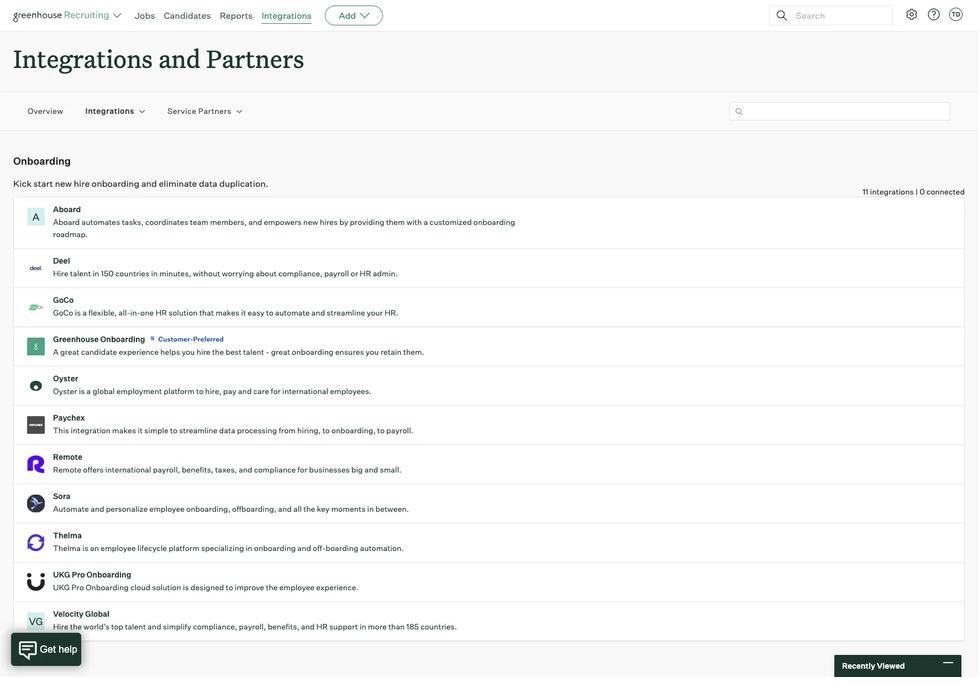 Task type: locate. For each thing, give the bounding box(es) containing it.
onboarding,
[[332, 426, 376, 435], [186, 504, 231, 514]]

1 vertical spatial pro
[[71, 583, 84, 592]]

platform for to
[[164, 387, 195, 396]]

is inside thelma thelma is an employee lifecycle platform specializing in onboarding and off-boarding automation.
[[82, 544, 88, 553]]

streamline right simple
[[179, 426, 218, 435]]

1 vertical spatial goco
[[53, 308, 73, 317]]

1 thelma from the top
[[53, 531, 82, 540]]

1 horizontal spatial great
[[271, 347, 290, 357]]

in left between.
[[367, 504, 374, 514]]

1 horizontal spatial it
[[241, 308, 246, 317]]

0 vertical spatial data
[[199, 178, 218, 189]]

0 vertical spatial pro
[[72, 570, 85, 580]]

great right -
[[271, 347, 290, 357]]

businesses
[[309, 465, 350, 474]]

1 horizontal spatial talent
[[125, 622, 146, 631]]

is inside oyster oyster is a global employment platform to hire, pay and care for international employees.
[[79, 387, 85, 396]]

0 vertical spatial goco
[[53, 295, 74, 305]]

to right easy
[[266, 308, 274, 317]]

is inside 'goco goco is a flexible, all-in-one hr solution that makes it easy to automate and streamline your hr.'
[[75, 308, 81, 317]]

platform for specializing
[[169, 544, 200, 553]]

kick start new hire onboarding and eliminate data duplication.
[[13, 178, 269, 189]]

0 vertical spatial thelma
[[53, 531, 82, 540]]

a inside the aboard aboard automates tasks, coordinates team members, and empowers new hires by providing them with a customized onboarding roadmap.
[[424, 217, 428, 227]]

a for a
[[32, 211, 39, 223]]

reports
[[220, 10, 253, 21]]

1 horizontal spatial compliance,
[[278, 269, 323, 278]]

platform inside thelma thelma is an employee lifecycle platform specializing in onboarding and off-boarding automation.
[[169, 544, 200, 553]]

platform right lifecycle
[[169, 544, 200, 553]]

ukg
[[53, 570, 70, 580], [53, 583, 70, 592]]

0 horizontal spatial payroll,
[[153, 465, 180, 474]]

for
[[271, 387, 281, 396], [298, 465, 308, 474]]

hr.
[[385, 308, 399, 317]]

1 horizontal spatial benefits,
[[268, 622, 299, 631]]

between.
[[376, 504, 409, 514]]

2 pro from the top
[[71, 583, 84, 592]]

1 horizontal spatial makes
[[216, 308, 240, 317]]

onboarding
[[92, 178, 139, 189], [474, 217, 516, 227], [292, 347, 334, 357], [254, 544, 296, 553]]

employee inside thelma thelma is an employee lifecycle platform specializing in onboarding and off-boarding automation.
[[101, 544, 136, 553]]

taxes,
[[215, 465, 237, 474]]

makes right that
[[216, 308, 240, 317]]

1 vertical spatial aboard
[[53, 217, 80, 227]]

2 vertical spatial employee
[[280, 583, 315, 592]]

0 vertical spatial international
[[283, 387, 328, 396]]

0 vertical spatial makes
[[216, 308, 240, 317]]

experience.
[[316, 583, 359, 592]]

partners right service
[[198, 106, 232, 116]]

0 vertical spatial for
[[271, 387, 281, 396]]

1 vertical spatial new
[[303, 217, 318, 227]]

it left simple
[[138, 426, 143, 435]]

1 hire from the top
[[53, 269, 68, 278]]

1 vertical spatial hr
[[156, 308, 167, 317]]

duplication.
[[219, 178, 269, 189]]

0 vertical spatial a
[[424, 217, 428, 227]]

is left global at the left bottom
[[79, 387, 85, 396]]

2 goco from the top
[[53, 308, 73, 317]]

new inside the aboard aboard automates tasks, coordinates team members, and empowers new hires by providing them with a customized onboarding roadmap.
[[303, 217, 318, 227]]

them.
[[403, 347, 425, 357]]

talent right top
[[125, 622, 146, 631]]

1 vertical spatial integrations link
[[85, 106, 134, 117]]

0 horizontal spatial benefits,
[[182, 465, 213, 474]]

hire down deel
[[53, 269, 68, 278]]

0 horizontal spatial international
[[105, 465, 151, 474]]

1 vertical spatial platform
[[169, 544, 200, 553]]

employee inside ukg pro onboarding ukg pro onboarding cloud solution is designed to improve the employee experience.
[[280, 583, 315, 592]]

for inside remote remote offers international payroll, benefits, taxes, and compliance for businesses big and small.
[[298, 465, 308, 474]]

2 vertical spatial hr
[[316, 622, 328, 631]]

it
[[241, 308, 246, 317], [138, 426, 143, 435]]

this
[[53, 426, 69, 435]]

0 horizontal spatial onboarding,
[[186, 504, 231, 514]]

the right all
[[304, 504, 315, 514]]

payroll,
[[153, 465, 180, 474], [239, 622, 266, 631]]

a right with
[[424, 217, 428, 227]]

aboard aboard automates tasks, coordinates team members, and empowers new hires by providing them with a customized onboarding roadmap.
[[53, 205, 516, 239]]

key
[[317, 504, 330, 514]]

remote left the offers
[[53, 465, 81, 474]]

onboarding up experience at the bottom
[[100, 335, 145, 344]]

to
[[266, 308, 274, 317], [196, 387, 204, 396], [170, 426, 178, 435], [323, 426, 330, 435], [377, 426, 385, 435], [226, 583, 233, 592]]

data right eliminate
[[199, 178, 218, 189]]

eliminate
[[159, 178, 197, 189]]

international inside oyster oyster is a global employment platform to hire, pay and care for international employees.
[[283, 387, 328, 396]]

solution inside 'goco goco is a flexible, all-in-one hr solution that makes it easy to automate and streamline your hr.'
[[169, 308, 198, 317]]

to right simple
[[170, 426, 178, 435]]

None text field
[[730, 102, 951, 120]]

employee inside sora automate and personalize employee onboarding, offboarding, and all the key moments in between.
[[149, 504, 185, 514]]

partners down reports link
[[206, 42, 304, 75]]

new left hires
[[303, 217, 318, 227]]

a inside oyster oyster is a global employment platform to hire, pay and care for international employees.
[[87, 387, 91, 396]]

hr right or
[[360, 269, 371, 278]]

in right specializing
[[246, 544, 252, 553]]

that
[[199, 308, 214, 317]]

roadmap.
[[53, 230, 88, 239]]

0 horizontal spatial compliance,
[[193, 622, 237, 631]]

it left easy
[[241, 308, 246, 317]]

aboard
[[53, 205, 81, 214], [53, 217, 80, 227]]

hr left support
[[316, 622, 328, 631]]

1 vertical spatial a
[[53, 347, 59, 357]]

Search text field
[[793, 7, 883, 23]]

onboarding inside thelma thelma is an employee lifecycle platform specializing in onboarding and off-boarding automation.
[[254, 544, 296, 553]]

1 aboard from the top
[[53, 205, 81, 214]]

in left more
[[360, 622, 366, 631]]

0 vertical spatial it
[[241, 308, 246, 317]]

hr inside velocity global hire the world's top talent and simplify compliance, payroll, benefits, and hr support in more than 185 countries.
[[316, 622, 328, 631]]

1 vertical spatial a
[[83, 308, 87, 317]]

a inside 'goco goco is a flexible, all-in-one hr solution that makes it easy to automate and streamline your hr.'
[[83, 308, 87, 317]]

0 horizontal spatial you
[[182, 347, 195, 357]]

thelma down automate
[[53, 531, 82, 540]]

0 horizontal spatial great
[[60, 347, 79, 357]]

2 horizontal spatial employee
[[280, 583, 315, 592]]

0 horizontal spatial data
[[199, 178, 218, 189]]

customer-preferred
[[158, 335, 224, 343]]

admin.
[[373, 269, 398, 278]]

streamline left your
[[327, 308, 365, 317]]

the right improve
[[266, 583, 278, 592]]

benefits, inside velocity global hire the world's top talent and simplify compliance, payroll, benefits, and hr support in more than 185 countries.
[[268, 622, 299, 631]]

to inside oyster oyster is a global employment platform to hire, pay and care for international employees.
[[196, 387, 204, 396]]

2 horizontal spatial talent
[[243, 347, 264, 357]]

0 vertical spatial solution
[[169, 308, 198, 317]]

1 horizontal spatial hire
[[197, 347, 211, 357]]

2 horizontal spatial hr
[[360, 269, 371, 278]]

pay
[[223, 387, 237, 396]]

1 vertical spatial for
[[298, 465, 308, 474]]

0 vertical spatial new
[[55, 178, 72, 189]]

0 vertical spatial talent
[[70, 269, 91, 278]]

0 vertical spatial integrations link
[[262, 10, 312, 21]]

td button
[[950, 8, 963, 21]]

hr inside deel hire talent in 150 countries in minutes, without worrying about compliance, payroll or hr admin.
[[360, 269, 371, 278]]

platform inside oyster oyster is a global employment platform to hire, pay and care for international employees.
[[164, 387, 195, 396]]

is for thelma
[[82, 544, 88, 553]]

hires
[[320, 217, 338, 227]]

2 aboard from the top
[[53, 217, 80, 227]]

to inside 'goco goco is a flexible, all-in-one hr solution that makes it easy to automate and streamline your hr.'
[[266, 308, 274, 317]]

it inside paychex this integration makes it simple to streamline data processing from hiring, to onboarding, to payroll.
[[138, 426, 143, 435]]

11 integrations | 0 connected
[[863, 187, 965, 196]]

without
[[193, 269, 220, 278]]

0 vertical spatial payroll,
[[153, 465, 180, 474]]

to left payroll.
[[377, 426, 385, 435]]

0 vertical spatial remote
[[53, 452, 82, 462]]

connected
[[927, 187, 965, 196]]

solution
[[169, 308, 198, 317], [152, 583, 181, 592]]

international
[[283, 387, 328, 396], [105, 465, 151, 474]]

candidates
[[164, 10, 211, 21]]

boarding
[[326, 544, 358, 553]]

payroll, down improve
[[239, 622, 266, 631]]

payroll, down simple
[[153, 465, 180, 474]]

new
[[55, 178, 72, 189], [303, 217, 318, 227]]

is for oyster
[[79, 387, 85, 396]]

a left "flexible,"
[[83, 308, 87, 317]]

0 horizontal spatial for
[[271, 387, 281, 396]]

goco up greenhouse
[[53, 308, 73, 317]]

1 vertical spatial benefits,
[[268, 622, 299, 631]]

automate
[[53, 504, 89, 514]]

new right start
[[55, 178, 72, 189]]

1 remote from the top
[[53, 452, 82, 462]]

1 oyster from the top
[[53, 374, 78, 383]]

hire,
[[205, 387, 222, 396]]

1 vertical spatial payroll,
[[239, 622, 266, 631]]

integrations
[[262, 10, 312, 21], [13, 42, 153, 75], [85, 106, 134, 116]]

and
[[158, 42, 201, 75], [141, 178, 157, 189], [249, 217, 262, 227], [312, 308, 325, 317], [238, 387, 252, 396], [239, 465, 252, 474], [365, 465, 378, 474], [91, 504, 104, 514], [278, 504, 292, 514], [298, 544, 311, 553], [148, 622, 161, 631], [301, 622, 315, 631]]

it inside 'goco goco is a flexible, all-in-one hr solution that makes it easy to automate and streamline your hr.'
[[241, 308, 246, 317]]

oyster
[[53, 374, 78, 383], [53, 387, 77, 396]]

empowers
[[264, 217, 302, 227]]

1 ukg from the top
[[53, 570, 70, 580]]

hire down preferred
[[197, 347, 211, 357]]

automate
[[275, 308, 310, 317]]

1 horizontal spatial a
[[53, 347, 59, 357]]

onboarding up start
[[13, 155, 71, 167]]

onboarding right customized
[[474, 217, 516, 227]]

compliance,
[[278, 269, 323, 278], [193, 622, 237, 631]]

you left retain
[[366, 347, 379, 357]]

talent left 150
[[70, 269, 91, 278]]

ukg pro onboarding ukg pro onboarding cloud solution is designed to improve the employee experience.
[[53, 570, 359, 592]]

employee right the personalize
[[149, 504, 185, 514]]

employee right "an"
[[101, 544, 136, 553]]

is left the designed
[[183, 583, 189, 592]]

solution left that
[[169, 308, 198, 317]]

talent left -
[[243, 347, 264, 357]]

1 vertical spatial thelma
[[53, 544, 81, 553]]

in inside velocity global hire the world's top talent and simplify compliance, payroll, benefits, and hr support in more than 185 countries.
[[360, 622, 366, 631]]

0 vertical spatial partners
[[206, 42, 304, 75]]

you down customer-preferred
[[182, 347, 195, 357]]

international up hiring,
[[283, 387, 328, 396]]

onboarding, up thelma thelma is an employee lifecycle platform specializing in onboarding and off-boarding automation.
[[186, 504, 231, 514]]

1 vertical spatial compliance,
[[193, 622, 237, 631]]

0 horizontal spatial it
[[138, 426, 143, 435]]

remote remote offers international payroll, benefits, taxes, and compliance for businesses big and small.
[[53, 452, 402, 474]]

talent inside velocity global hire the world's top talent and simplify compliance, payroll, benefits, and hr support in more than 185 countries.
[[125, 622, 146, 631]]

automates
[[82, 217, 120, 227]]

the inside ukg pro onboarding ukg pro onboarding cloud solution is designed to improve the employee experience.
[[266, 583, 278, 592]]

makes inside 'goco goco is a flexible, all-in-one hr solution that makes it easy to automate and streamline your hr.'
[[216, 308, 240, 317]]

goco goco is a flexible, all-in-one hr solution that makes it easy to automate and streamline your hr.
[[53, 295, 399, 317]]

0 vertical spatial benefits,
[[182, 465, 213, 474]]

the left best
[[212, 347, 224, 357]]

and inside 'goco goco is a flexible, all-in-one hr solution that makes it easy to automate and streamline your hr.'
[[312, 308, 325, 317]]

1 vertical spatial partners
[[198, 106, 232, 116]]

from
[[279, 426, 296, 435]]

onboarding, inside paychex this integration makes it simple to streamline data processing from hiring, to onboarding, to payroll.
[[332, 426, 376, 435]]

integrations and partners
[[13, 42, 304, 75]]

0 horizontal spatial integrations link
[[85, 106, 134, 117]]

integrations
[[871, 187, 914, 196]]

0 horizontal spatial hr
[[156, 308, 167, 317]]

0 horizontal spatial makes
[[112, 426, 136, 435]]

is inside ukg pro onboarding ukg pro onboarding cloud solution is designed to improve the employee experience.
[[183, 583, 189, 592]]

1 vertical spatial onboarding,
[[186, 504, 231, 514]]

0 vertical spatial platform
[[164, 387, 195, 396]]

0 horizontal spatial a
[[32, 211, 39, 223]]

the
[[212, 347, 224, 357], [304, 504, 315, 514], [266, 583, 278, 592], [70, 622, 82, 631]]

a for oyster oyster is a global employment platform to hire, pay and care for international employees.
[[87, 387, 91, 396]]

0 vertical spatial hire
[[74, 178, 90, 189]]

0 vertical spatial oyster
[[53, 374, 78, 383]]

talent inside deel hire talent in 150 countries in minutes, without worrying about compliance, payroll or hr admin.
[[70, 269, 91, 278]]

the down velocity
[[70, 622, 82, 631]]

about
[[256, 269, 277, 278]]

1 horizontal spatial employee
[[149, 504, 185, 514]]

kick
[[13, 178, 32, 189]]

1 horizontal spatial payroll,
[[239, 622, 266, 631]]

thelma left "an"
[[53, 544, 81, 553]]

data
[[199, 178, 218, 189], [219, 426, 235, 435]]

1 vertical spatial it
[[138, 426, 143, 435]]

benefits,
[[182, 465, 213, 474], [268, 622, 299, 631]]

employee left experience.
[[280, 583, 315, 592]]

hr right one
[[156, 308, 167, 317]]

care
[[254, 387, 269, 396]]

0 horizontal spatial employee
[[101, 544, 136, 553]]

1 vertical spatial data
[[219, 426, 235, 435]]

improve
[[235, 583, 264, 592]]

1 horizontal spatial data
[[219, 426, 235, 435]]

hire right start
[[74, 178, 90, 189]]

onboarding left off-
[[254, 544, 296, 553]]

for left businesses
[[298, 465, 308, 474]]

designed
[[191, 583, 224, 592]]

to right hiring,
[[323, 426, 330, 435]]

in inside thelma thelma is an employee lifecycle platform specializing in onboarding and off-boarding automation.
[[246, 544, 252, 553]]

a left global at the left bottom
[[87, 387, 91, 396]]

to left improve
[[226, 583, 233, 592]]

a down start
[[32, 211, 39, 223]]

for right care
[[271, 387, 281, 396]]

0 vertical spatial employee
[[149, 504, 185, 514]]

minutes,
[[159, 269, 191, 278]]

goco
[[53, 295, 74, 305], [53, 308, 73, 317]]

platform left hire,
[[164, 387, 195, 396]]

0 vertical spatial aboard
[[53, 205, 81, 214]]

0 vertical spatial ukg
[[53, 570, 70, 580]]

a
[[424, 217, 428, 227], [83, 308, 87, 317], [87, 387, 91, 396]]

1 vertical spatial oyster
[[53, 387, 77, 396]]

2 vertical spatial talent
[[125, 622, 146, 631]]

data left processing
[[219, 426, 235, 435]]

hr inside 'goco goco is a flexible, all-in-one hr solution that makes it easy to automate and streamline your hr.'
[[156, 308, 167, 317]]

payroll
[[324, 269, 349, 278]]

2 oyster from the top
[[53, 387, 77, 396]]

1 horizontal spatial streamline
[[327, 308, 365, 317]]

a
[[32, 211, 39, 223], [53, 347, 59, 357]]

makes left simple
[[112, 426, 136, 435]]

1 vertical spatial hire
[[197, 347, 211, 357]]

solution right cloud
[[152, 583, 181, 592]]

makes inside paychex this integration makes it simple to streamline data processing from hiring, to onboarding, to payroll.
[[112, 426, 136, 435]]

makes
[[216, 308, 240, 317], [112, 426, 136, 435]]

great down greenhouse
[[60, 347, 79, 357]]

and inside the aboard aboard automates tasks, coordinates team members, and empowers new hires by providing them with a customized onboarding roadmap.
[[249, 217, 262, 227]]

the inside sora automate and personalize employee onboarding, offboarding, and all the key moments in between.
[[304, 504, 315, 514]]

2 hire from the top
[[53, 622, 68, 631]]

0 vertical spatial a
[[32, 211, 39, 223]]

employee for an
[[101, 544, 136, 553]]

onboarding left the ensures at bottom
[[292, 347, 334, 357]]

1 horizontal spatial hr
[[316, 622, 328, 631]]

onboarding
[[13, 155, 71, 167], [100, 335, 145, 344], [87, 570, 131, 580], [86, 583, 129, 592]]

0 vertical spatial onboarding,
[[332, 426, 376, 435]]

compliance, right simplify
[[193, 622, 237, 631]]

0 vertical spatial hr
[[360, 269, 371, 278]]

is left "flexible,"
[[75, 308, 81, 317]]

1 horizontal spatial international
[[283, 387, 328, 396]]

onboarding, down 'employees.'
[[332, 426, 376, 435]]

international right the offers
[[105, 465, 151, 474]]

1 vertical spatial integrations
[[13, 42, 153, 75]]

and inside thelma thelma is an employee lifecycle platform specializing in onboarding and off-boarding automation.
[[298, 544, 311, 553]]

integrations link
[[262, 10, 312, 21], [85, 106, 134, 117]]

flexible,
[[88, 308, 117, 317]]

remote down this
[[53, 452, 82, 462]]

processing
[[237, 426, 277, 435]]

configure image
[[906, 8, 919, 21]]

1 vertical spatial solution
[[152, 583, 181, 592]]

0 horizontal spatial talent
[[70, 269, 91, 278]]

greenhouse recruiting image
[[13, 9, 113, 22]]

goco down deel
[[53, 295, 74, 305]]

1 vertical spatial employee
[[101, 544, 136, 553]]

1 vertical spatial ukg
[[53, 583, 70, 592]]

is left "an"
[[82, 544, 88, 553]]

2 thelma from the top
[[53, 544, 81, 553]]

1 horizontal spatial new
[[303, 217, 318, 227]]

compliance, right about
[[278, 269, 323, 278]]

0 vertical spatial hire
[[53, 269, 68, 278]]

1 vertical spatial hire
[[53, 622, 68, 631]]

1 vertical spatial remote
[[53, 465, 81, 474]]

providing
[[350, 217, 385, 227]]

0 vertical spatial streamline
[[327, 308, 365, 317]]

candidates link
[[164, 10, 211, 21]]

1 vertical spatial talent
[[243, 347, 264, 357]]

to left hire,
[[196, 387, 204, 396]]

0 vertical spatial integrations
[[262, 10, 312, 21]]

0 vertical spatial compliance,
[[278, 269, 323, 278]]

best
[[226, 347, 242, 357]]

hire down velocity
[[53, 622, 68, 631]]

a down greenhouse
[[53, 347, 59, 357]]

1 vertical spatial international
[[105, 465, 151, 474]]

1 horizontal spatial you
[[366, 347, 379, 357]]

compliance
[[254, 465, 296, 474]]



Task type: vqa. For each thing, say whether or not it's contained in the screenshot.
onboarding, within the 'Sora Automate and personalize employee onboarding, offboarding, and all the key moments in between.'
yes



Task type: describe. For each thing, give the bounding box(es) containing it.
jobs link
[[135, 10, 155, 21]]

big
[[352, 465, 363, 474]]

to inside ukg pro onboarding ukg pro onboarding cloud solution is designed to improve the employee experience.
[[226, 583, 233, 592]]

in inside sora automate and personalize employee onboarding, offboarding, and all the key moments in between.
[[367, 504, 374, 514]]

2 ukg from the top
[[53, 583, 70, 592]]

paychex
[[53, 413, 85, 422]]

a for a great candidate experience helps you hire the best talent - great onboarding ensures you retain them.
[[53, 347, 59, 357]]

greenhouse
[[53, 335, 99, 344]]

solution inside ukg pro onboarding ukg pro onboarding cloud solution is designed to improve the employee experience.
[[152, 583, 181, 592]]

sora
[[53, 492, 71, 501]]

payroll.
[[386, 426, 414, 435]]

td
[[952, 11, 961, 18]]

payroll, inside velocity global hire the world's top talent and simplify compliance, payroll, benefits, and hr support in more than 185 countries.
[[239, 622, 266, 631]]

greenhouse onboarding
[[53, 335, 145, 344]]

add button
[[325, 6, 383, 25]]

viewed
[[877, 661, 905, 671]]

0
[[920, 187, 925, 196]]

0 horizontal spatial new
[[55, 178, 72, 189]]

by
[[340, 217, 348, 227]]

service
[[168, 106, 196, 116]]

offers
[[83, 465, 104, 474]]

streamline inside 'goco goco is a flexible, all-in-one hr solution that makes it easy to automate and streamline your hr.'
[[327, 308, 365, 317]]

1 great from the left
[[60, 347, 79, 357]]

2 you from the left
[[366, 347, 379, 357]]

them
[[386, 217, 405, 227]]

payroll, inside remote remote offers international payroll, benefits, taxes, and compliance for businesses big and small.
[[153, 465, 180, 474]]

jobs
[[135, 10, 155, 21]]

onboarding inside the aboard aboard automates tasks, coordinates team members, and empowers new hires by providing them with a customized onboarding roadmap.
[[474, 217, 516, 227]]

150
[[101, 269, 114, 278]]

international inside remote remote offers international payroll, benefits, taxes, and compliance for businesses big and small.
[[105, 465, 151, 474]]

is for goco
[[75, 308, 81, 317]]

global
[[93, 387, 115, 396]]

tasks,
[[122, 217, 144, 227]]

compliance, inside deel hire talent in 150 countries in minutes, without worrying about compliance, payroll or hr admin.
[[278, 269, 323, 278]]

global
[[85, 609, 109, 619]]

td button
[[948, 6, 965, 23]]

|
[[916, 187, 918, 196]]

team
[[190, 217, 208, 227]]

1 you from the left
[[182, 347, 195, 357]]

onboarding, inside sora automate and personalize employee onboarding, offboarding, and all the key moments in between.
[[186, 504, 231, 514]]

lifecycle
[[138, 544, 167, 553]]

simplify
[[163, 622, 191, 631]]

add
[[339, 10, 356, 21]]

2 vertical spatial integrations
[[85, 106, 134, 116]]

the inside velocity global hire the world's top talent and simplify compliance, payroll, benefits, and hr support in more than 185 countries.
[[70, 622, 82, 631]]

integration
[[71, 426, 111, 435]]

employment
[[117, 387, 162, 396]]

onboarding down "an"
[[87, 570, 131, 580]]

off-
[[313, 544, 326, 553]]

ensures
[[335, 347, 364, 357]]

than
[[389, 622, 405, 631]]

for inside oyster oyster is a global employment platform to hire, pay and care for international employees.
[[271, 387, 281, 396]]

2 remote from the top
[[53, 465, 81, 474]]

0 horizontal spatial hire
[[74, 178, 90, 189]]

deel hire talent in 150 countries in minutes, without worrying about compliance, payroll or hr admin.
[[53, 256, 398, 278]]

paychex this integration makes it simple to streamline data processing from hiring, to onboarding, to payroll.
[[53, 413, 414, 435]]

worrying
[[222, 269, 254, 278]]

overview link
[[28, 106, 63, 117]]

all-
[[119, 308, 130, 317]]

moments
[[331, 504, 366, 514]]

1 goco from the top
[[53, 295, 74, 305]]

customer-
[[158, 335, 193, 343]]

overview
[[28, 106, 63, 116]]

countries.
[[421, 622, 457, 631]]

deel
[[53, 256, 70, 265]]

offboarding,
[[232, 504, 277, 514]]

reports link
[[220, 10, 253, 21]]

employee for personalize
[[149, 504, 185, 514]]

countries
[[115, 269, 149, 278]]

and inside oyster oyster is a global employment platform to hire, pay and care for international employees.
[[238, 387, 252, 396]]

with
[[407, 217, 422, 227]]

velocity
[[53, 609, 84, 619]]

customized
[[430, 217, 472, 227]]

easy
[[248, 308, 265, 317]]

world's
[[84, 622, 110, 631]]

data inside paychex this integration makes it simple to streamline data processing from hiring, to onboarding, to payroll.
[[219, 426, 235, 435]]

support
[[330, 622, 358, 631]]

preferred
[[193, 335, 224, 343]]

service partners
[[168, 106, 232, 116]]

service partners link
[[168, 106, 232, 117]]

-
[[266, 347, 269, 357]]

cloud
[[130, 583, 150, 592]]

vg
[[29, 615, 43, 628]]

1 pro from the top
[[72, 570, 85, 580]]

2 great from the left
[[271, 347, 290, 357]]

thelma thelma is an employee lifecycle platform specializing in onboarding and off-boarding automation.
[[53, 531, 404, 553]]

compliance, inside velocity global hire the world's top talent and simplify compliance, payroll, benefits, and hr support in more than 185 countries.
[[193, 622, 237, 631]]

hire inside velocity global hire the world's top talent and simplify compliance, payroll, benefits, and hr support in more than 185 countries.
[[53, 622, 68, 631]]

streamline inside paychex this integration makes it simple to streamline data processing from hiring, to onboarding, to payroll.
[[179, 426, 218, 435]]

185
[[407, 622, 419, 631]]

1 horizontal spatial integrations link
[[262, 10, 312, 21]]

employees.
[[330, 387, 372, 396]]

helps
[[160, 347, 180, 357]]

onboarding up global
[[86, 583, 129, 592]]

recently viewed
[[843, 661, 905, 671]]

personalize
[[106, 504, 148, 514]]

benefits, inside remote remote offers international payroll, benefits, taxes, and compliance for businesses big and small.
[[182, 465, 213, 474]]

a for goco goco is a flexible, all-in-one hr solution that makes it easy to automate and streamline your hr.
[[83, 308, 87, 317]]

in left the minutes, in the left of the page
[[151, 269, 158, 278]]

hire inside deel hire talent in 150 countries in minutes, without worrying about compliance, payroll or hr admin.
[[53, 269, 68, 278]]

all
[[294, 504, 302, 514]]

in-
[[130, 308, 140, 317]]

velocity global hire the world's top talent and simplify compliance, payroll, benefits, and hr support in more than 185 countries.
[[53, 609, 457, 631]]

specializing
[[201, 544, 244, 553]]

in left 150
[[93, 269, 99, 278]]

one
[[140, 308, 154, 317]]

onboarding up automates
[[92, 178, 139, 189]]



